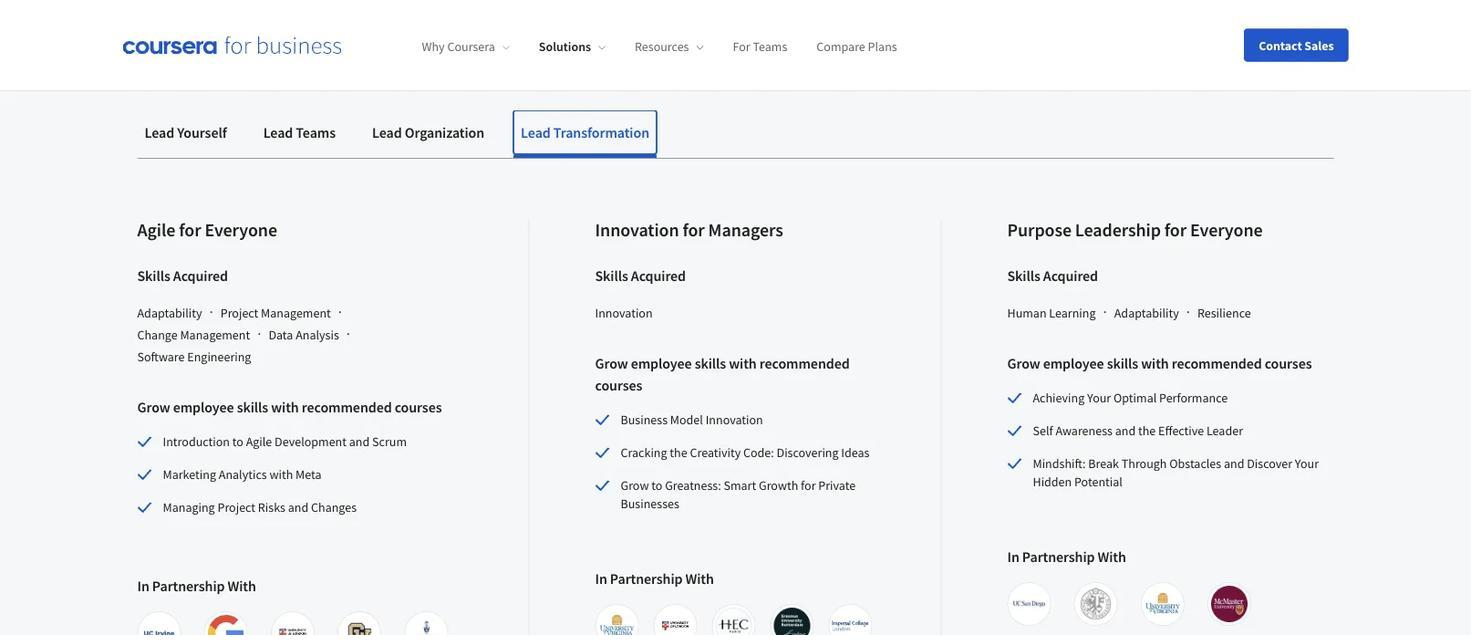 Task type: vqa. For each thing, say whether or not it's contained in the screenshot.
Coursera image
no



Task type: describe. For each thing, give the bounding box(es) containing it.
mindshift: break through obstacles and discover your hidden potential
[[1033, 455, 1320, 490]]

innovation for innovation
[[595, 305, 653, 321]]

and left scrum
[[349, 433, 370, 450]]

employee for innovation
[[631, 354, 692, 372]]

compare plans link
[[817, 39, 898, 55]]

optimal
[[1114, 390, 1157, 406]]

grow employee skills with recommended courses for everyone
[[137, 398, 442, 416]]

introduction to agile development and scrum
[[163, 433, 407, 450]]

lead yourself button
[[137, 110, 234, 154]]

skills for managers
[[695, 354, 726, 372]]

uc san diego image
[[1012, 586, 1048, 622]]

with for for
[[1098, 548, 1127, 566]]

2 everyone from the left
[[1191, 219, 1263, 241]]

lead transformation
[[521, 123, 650, 141]]

skills for everyone
[[237, 398, 268, 416]]

grow to greatness: smart growth for private businesses
[[621, 477, 856, 512]]

resources link
[[635, 39, 704, 55]]

lead yourself
[[145, 123, 227, 141]]

for
[[733, 39, 751, 55]]

0 horizontal spatial image 220 image
[[275, 615, 311, 635]]

smart
[[724, 477, 757, 494]]

courses for agile for everyone
[[395, 398, 442, 416]]

build
[[137, 0, 177, 16]]

development
[[275, 433, 347, 450]]

plans
[[868, 39, 898, 55]]

in for purpose leadership for everyone
[[1008, 548, 1020, 566]]

with for everyone
[[228, 577, 256, 595]]

teams for lead teams
[[296, 123, 336, 141]]

hec paris logo image
[[716, 608, 752, 635]]

acquired for agile
[[173, 266, 228, 285]]

lead transformation button
[[514, 110, 657, 154]]

content,
[[775, 0, 839, 16]]

grow employee skills with recommended courses for for
[[1008, 354, 1313, 372]]

innovation for managers
[[595, 219, 784, 241]]

performance
[[1160, 390, 1228, 406]]

solutions
[[539, 39, 591, 55]]

with inside build effective managers at every level with beginner and advanced level leadership content, including 40+ skillsets to drive soft skill proficiency across the entire organization.
[[432, 0, 466, 16]]

partnership for innovation
[[610, 569, 683, 588]]

1 vertical spatial project
[[218, 499, 256, 516]]

skills for for
[[1108, 354, 1139, 372]]

software
[[137, 349, 185, 365]]

advanced
[[574, 0, 648, 16]]

proficiency
[[137, 15, 222, 38]]

1 adaptability from the left
[[137, 305, 202, 321]]

imperial college london image
[[833, 608, 869, 635]]

creativity
[[690, 444, 741, 461]]

lead transformation tab panel
[[137, 159, 1335, 635]]

1 level from the left
[[393, 0, 429, 16]]

leader
[[1207, 423, 1244, 439]]

human
[[1008, 305, 1047, 321]]

and down achieving your optimal performance
[[1116, 423, 1136, 439]]

recommended for managers
[[760, 354, 850, 372]]

across
[[226, 15, 275, 38]]

self awareness and the effective leader
[[1033, 423, 1244, 439]]

contact sales
[[1260, 37, 1335, 53]]

yourself
[[177, 123, 227, 141]]

1 horizontal spatial the
[[670, 444, 688, 461]]

lead for lead organization
[[372, 123, 402, 141]]

and inside mindshift: break through obstacles and discover your hidden potential
[[1225, 455, 1245, 472]]

potential
[[1075, 474, 1123, 490]]

recommended for for
[[1172, 354, 1263, 372]]

change
[[137, 327, 178, 343]]

analytics
[[219, 466, 267, 483]]

learning
[[1050, 305, 1096, 321]]

project inside project management change management
[[221, 305, 259, 321]]

code:
[[744, 444, 775, 461]]

ideas
[[842, 444, 870, 461]]

lead for lead transformation
[[521, 123, 551, 141]]

obstacles
[[1170, 455, 1222, 472]]

skills acquired for agile
[[137, 266, 228, 285]]

compare
[[817, 39, 866, 55]]

university of toronto image
[[408, 615, 445, 635]]

employee for agile
[[173, 398, 234, 416]]

organization.
[[356, 15, 456, 38]]

your inside mindshift: break through obstacles and discover your hidden potential
[[1296, 455, 1320, 472]]

in for innovation for managers
[[595, 569, 608, 588]]

leadership
[[1076, 219, 1162, 241]]

university of colorado boulder image
[[341, 615, 378, 635]]

build effective managers at every level with beginner and advanced level leadership content, including 40+ skillsets to drive soft skill proficiency across the entire organization.
[[137, 0, 1141, 38]]

resources
[[635, 39, 689, 55]]

break
[[1089, 455, 1120, 472]]

acquired for innovation
[[631, 266, 686, 285]]

lead teams button
[[256, 110, 343, 154]]

purpose leadership for everyone
[[1008, 219, 1263, 241]]

1 vertical spatial the
[[1139, 423, 1156, 439]]

1 everyone from the left
[[205, 219, 277, 241]]

employee for purpose
[[1044, 354, 1105, 372]]

purpose
[[1008, 219, 1072, 241]]

for inside grow to greatness: smart growth for private businesses
[[801, 477, 816, 494]]

discover
[[1248, 455, 1293, 472]]

managing project risks and changes
[[163, 499, 357, 516]]

2 vertical spatial innovation
[[706, 412, 764, 428]]

cracking
[[621, 444, 668, 461]]

grow employee skills with recommended courses for managers
[[595, 354, 850, 394]]

organization
[[405, 123, 485, 141]]

to for grow to greatness: smart growth for private businesses
[[652, 477, 663, 494]]

lead organization button
[[365, 110, 492, 154]]

university of california irvine course logo image
[[141, 615, 177, 635]]

for teams
[[733, 39, 788, 55]]

managers
[[709, 219, 784, 241]]

why coursera link
[[422, 39, 510, 55]]

leadership
[[691, 0, 772, 16]]

marketing analytics with meta
[[163, 466, 322, 483]]

grow for innovation for managers
[[595, 354, 628, 372]]

business
[[621, 412, 668, 428]]

for teams link
[[733, 39, 788, 55]]

skills for innovation for managers
[[595, 266, 629, 285]]

lead for lead teams
[[263, 123, 293, 141]]

skill
[[1110, 0, 1141, 16]]

2 adaptability from the left
[[1115, 305, 1180, 321]]

with for agile for everyone
[[271, 398, 299, 416]]

contact sales button
[[1245, 29, 1349, 62]]

teams for for teams
[[753, 39, 788, 55]]

grow for purpose leadership for everyone
[[1008, 354, 1041, 372]]



Task type: locate. For each thing, give the bounding box(es) containing it.
lead left organization at the left top
[[372, 123, 402, 141]]

3 lead from the left
[[372, 123, 402, 141]]

soft
[[1078, 0, 1107, 16]]

skills for agile for everyone
[[137, 266, 170, 285]]

2 horizontal spatial in
[[1008, 548, 1020, 566]]

2 skills from the left
[[595, 266, 629, 285]]

grow up achieving
[[1008, 354, 1041, 372]]

2 horizontal spatial skills acquired
[[1008, 266, 1099, 285]]

skills up the business model innovation
[[695, 354, 726, 372]]

1 vertical spatial courses
[[595, 376, 643, 394]]

acquired
[[173, 266, 228, 285], [631, 266, 686, 285], [1044, 266, 1099, 285]]

project
[[221, 305, 259, 321], [218, 499, 256, 516]]

0 vertical spatial your
[[1088, 390, 1112, 406]]

businesses
[[621, 496, 680, 512]]

1 horizontal spatial employee
[[631, 354, 692, 372]]

partnership down the businesses
[[610, 569, 683, 588]]

acquired down innovation for managers
[[631, 266, 686, 285]]

including
[[843, 0, 914, 16]]

grow
[[595, 354, 628, 372], [1008, 354, 1041, 372], [137, 398, 170, 416], [621, 477, 649, 494]]

0 horizontal spatial in partnership with
[[137, 577, 256, 595]]

image 220 image left hec paris logo
[[657, 608, 694, 635]]

2 acquired from the left
[[631, 266, 686, 285]]

3 skills from the left
[[1008, 266, 1041, 285]]

2 horizontal spatial skills
[[1108, 354, 1139, 372]]

grow inside grow to greatness: smart growth for private businesses
[[621, 477, 649, 494]]

discovering
[[777, 444, 839, 461]]

2 horizontal spatial courses
[[1265, 354, 1313, 372]]

0 horizontal spatial your
[[1088, 390, 1112, 406]]

changes
[[311, 499, 357, 516]]

lead right yourself
[[263, 123, 293, 141]]

skills down innovation for managers
[[595, 266, 629, 285]]

recommended up discovering
[[760, 354, 850, 372]]

0 horizontal spatial acquired
[[173, 266, 228, 285]]

coursera for business image
[[123, 36, 342, 54]]

grow for agile for everyone
[[137, 398, 170, 416]]

with
[[1098, 548, 1127, 566], [686, 569, 714, 588], [228, 577, 256, 595]]

2 horizontal spatial to
[[1017, 0, 1033, 16]]

mcmaster university image
[[1212, 586, 1248, 622]]

1 horizontal spatial to
[[652, 477, 663, 494]]

grow up the businesses
[[621, 477, 649, 494]]

solutions link
[[539, 39, 606, 55]]

greatness:
[[665, 477, 722, 494]]

1 horizontal spatial skills acquired
[[595, 266, 686, 285]]

lead left transformation
[[521, 123, 551, 141]]

project management change management
[[137, 305, 331, 343]]

the up the through
[[1139, 423, 1156, 439]]

0 horizontal spatial management
[[180, 327, 250, 343]]

0 horizontal spatial skills
[[137, 266, 170, 285]]

0 horizontal spatial teams
[[296, 123, 336, 141]]

0 horizontal spatial everyone
[[205, 219, 277, 241]]

to inside build effective managers at every level with beginner and advanced level leadership content, including 40+ skillsets to drive soft skill proficiency across the entire organization.
[[1017, 0, 1033, 16]]

employee up business
[[631, 354, 692, 372]]

2 horizontal spatial in partnership with
[[1008, 548, 1127, 566]]

for
[[179, 219, 201, 241], [683, 219, 705, 241], [1165, 219, 1187, 241], [801, 477, 816, 494]]

2 horizontal spatial with
[[1098, 548, 1127, 566]]

with up the business model innovation
[[729, 354, 757, 372]]

1 horizontal spatial skills
[[595, 266, 629, 285]]

private
[[819, 477, 856, 494]]

lead left yourself
[[145, 123, 174, 141]]

0 horizontal spatial partnership
[[152, 577, 225, 595]]

grow down software
[[137, 398, 170, 416]]

1 horizontal spatial management
[[261, 305, 331, 321]]

level
[[393, 0, 429, 16], [652, 0, 688, 16]]

with for purpose leadership for everyone
[[1142, 354, 1170, 372]]

0 vertical spatial teams
[[753, 39, 788, 55]]

0 vertical spatial the
[[278, 15, 303, 38]]

to for introduction to agile development and scrum
[[232, 433, 244, 450]]

4 lead from the left
[[521, 123, 551, 141]]

courses inside the grow employee skills with recommended courses
[[595, 376, 643, 394]]

skills up change
[[137, 266, 170, 285]]

0 vertical spatial project
[[221, 305, 259, 321]]

acquired up learning
[[1044, 266, 1099, 285]]

1 horizontal spatial adaptability
[[1115, 305, 1180, 321]]

scrum
[[372, 433, 407, 450]]

recommended up "performance"
[[1172, 354, 1263, 372]]

google leader logo image
[[208, 615, 244, 635]]

skills
[[695, 354, 726, 372], [1108, 354, 1139, 372], [237, 398, 268, 416]]

lead inside lead teams button
[[263, 123, 293, 141]]

your left "optimal"
[[1088, 390, 1112, 406]]

your right "discover"
[[1296, 455, 1320, 472]]

and right risks
[[288, 499, 309, 516]]

to up the businesses
[[652, 477, 663, 494]]

the left entire
[[278, 15, 303, 38]]

acquired down the agile for everyone
[[173, 266, 228, 285]]

image 220 image left university of colorado boulder icon
[[275, 615, 311, 635]]

mindshift:
[[1033, 455, 1086, 472]]

teams
[[753, 39, 788, 55], [296, 123, 336, 141]]

lead for lead yourself
[[145, 123, 174, 141]]

adaptability up change
[[137, 305, 202, 321]]

2 horizontal spatial the
[[1139, 423, 1156, 439]]

2 vertical spatial the
[[670, 444, 688, 461]]

2 horizontal spatial employee
[[1044, 354, 1105, 372]]

recommended for everyone
[[302, 398, 392, 416]]

sales
[[1305, 37, 1335, 53]]

40+
[[917, 0, 945, 16]]

achieving
[[1033, 390, 1085, 406]]

with up "optimal"
[[1142, 354, 1170, 372]]

with for managers
[[686, 569, 714, 588]]

project down marketing analytics with meta
[[218, 499, 256, 516]]

1 acquired from the left
[[173, 266, 228, 285]]

meta
[[296, 466, 322, 483]]

1 skills acquired from the left
[[137, 266, 228, 285]]

the inside build effective managers at every level with beginner and advanced level leadership content, including 40+ skillsets to drive soft skill proficiency across the entire organization.
[[278, 15, 303, 38]]

the down model at the left of page
[[670, 444, 688, 461]]

at
[[328, 0, 344, 16]]

grow employee skills with recommended courses up the business model innovation
[[595, 354, 850, 394]]

to inside grow to greatness: smart growth for private businesses
[[652, 477, 663, 494]]

1 horizontal spatial with
[[686, 569, 714, 588]]

and down leader at right
[[1225, 455, 1245, 472]]

2 level from the left
[[652, 0, 688, 16]]

1 horizontal spatial image 198 image
[[1145, 586, 1182, 622]]

1 horizontal spatial teams
[[753, 39, 788, 55]]

1 horizontal spatial recommended
[[760, 354, 850, 372]]

0 horizontal spatial with
[[228, 577, 256, 595]]

0 horizontal spatial level
[[393, 0, 429, 16]]

0 horizontal spatial to
[[232, 433, 244, 450]]

marketing
[[163, 466, 216, 483]]

1 horizontal spatial grow employee skills with recommended courses
[[595, 354, 850, 394]]

beginner
[[470, 0, 538, 16]]

0 horizontal spatial in
[[137, 577, 149, 595]]

grow employee skills with recommended courses
[[595, 354, 850, 394], [1008, 354, 1313, 372], [137, 398, 442, 416]]

0 horizontal spatial the
[[278, 15, 303, 38]]

in partnership with for agile
[[137, 577, 256, 595]]

0 vertical spatial courses
[[1265, 354, 1313, 372]]

content tabs tab list
[[137, 110, 1335, 158]]

and inside build effective managers at every level with beginner and advanced level leadership content, including 40+ skillsets to drive soft skill proficiency across the entire organization.
[[541, 0, 571, 16]]

in for agile for everyone
[[137, 577, 149, 595]]

0 horizontal spatial skills acquired
[[137, 266, 228, 285]]

lead organization
[[372, 123, 485, 141]]

skills up achieving your optimal performance
[[1108, 354, 1139, 372]]

why coursera
[[422, 39, 495, 55]]

skills acquired
[[137, 266, 228, 285], [595, 266, 686, 285], [1008, 266, 1099, 285]]

skills up introduction to agile development and scrum
[[237, 398, 268, 416]]

1 horizontal spatial partnership
[[610, 569, 683, 588]]

1 horizontal spatial acquired
[[631, 266, 686, 285]]

acquired for purpose
[[1044, 266, 1099, 285]]

everyone
[[205, 219, 277, 241], [1191, 219, 1263, 241]]

adaptability
[[137, 305, 202, 321], [1115, 305, 1180, 321]]

1 horizontal spatial image 220 image
[[657, 608, 694, 635]]

grow inside the grow employee skills with recommended courses
[[595, 354, 628, 372]]

management up engineering
[[180, 327, 250, 343]]

with for innovation for managers
[[729, 354, 757, 372]]

0 horizontal spatial agile
[[137, 219, 176, 241]]

0 vertical spatial management
[[261, 305, 331, 321]]

1 horizontal spatial your
[[1296, 455, 1320, 472]]

university of geneva image
[[1078, 586, 1115, 622]]

business model innovation
[[621, 412, 764, 428]]

2 horizontal spatial partnership
[[1023, 548, 1095, 566]]

skills
[[137, 266, 170, 285], [595, 266, 629, 285], [1008, 266, 1041, 285]]

skills acquired for purpose
[[1008, 266, 1099, 285]]

data
[[269, 327, 293, 343]]

effective
[[1159, 423, 1205, 439]]

in partnership with down the businesses
[[595, 569, 714, 588]]

partnership
[[1023, 548, 1095, 566], [610, 569, 683, 588], [152, 577, 225, 595]]

level right every
[[393, 0, 429, 16]]

employee up introduction
[[173, 398, 234, 416]]

1 vertical spatial your
[[1296, 455, 1320, 472]]

managers
[[249, 0, 325, 16]]

skills up human
[[1008, 266, 1041, 285]]

1 horizontal spatial skills
[[695, 354, 726, 372]]

1 vertical spatial agile
[[246, 433, 272, 450]]

contact
[[1260, 37, 1303, 53]]

skills acquired for innovation
[[595, 266, 686, 285]]

risks
[[258, 499, 286, 516]]

entire
[[307, 15, 352, 38]]

coursera
[[448, 39, 495, 55]]

courses for innovation for managers
[[595, 376, 643, 394]]

skillsets
[[948, 0, 1013, 16]]

skills acquired down the agile for everyone
[[137, 266, 228, 285]]

partnership for purpose
[[1023, 548, 1095, 566]]

why
[[422, 39, 445, 55]]

1 horizontal spatial in
[[595, 569, 608, 588]]

your
[[1088, 390, 1112, 406], [1296, 455, 1320, 472]]

0 horizontal spatial grow employee skills with recommended courses
[[137, 398, 442, 416]]

2 vertical spatial to
[[652, 477, 663, 494]]

0 horizontal spatial courses
[[395, 398, 442, 416]]

1 horizontal spatial agile
[[246, 433, 272, 450]]

1 vertical spatial to
[[232, 433, 244, 450]]

in partnership with for innovation
[[595, 569, 714, 588]]

innovation for innovation for managers
[[595, 219, 679, 241]]

1 horizontal spatial courses
[[595, 376, 643, 394]]

0 horizontal spatial adaptability
[[137, 305, 202, 321]]

1 vertical spatial innovation
[[595, 305, 653, 321]]

erasmus university rotterdam image
[[774, 608, 811, 635]]

recommended up development
[[302, 398, 392, 416]]

management
[[261, 305, 331, 321], [180, 327, 250, 343]]

managing
[[163, 499, 215, 516]]

introduction
[[163, 433, 230, 450]]

0 horizontal spatial employee
[[173, 398, 234, 416]]

1 horizontal spatial level
[[652, 0, 688, 16]]

lead inside lead yourself button
[[145, 123, 174, 141]]

grow up business
[[595, 354, 628, 372]]

lead inside 'lead organization' button
[[372, 123, 402, 141]]

with
[[432, 0, 466, 16], [729, 354, 757, 372], [1142, 354, 1170, 372], [271, 398, 299, 416], [270, 466, 293, 483]]

3 acquired from the left
[[1044, 266, 1099, 285]]

with left meta
[[270, 466, 293, 483]]

2 horizontal spatial skills
[[1008, 266, 1041, 285]]

data analysis software engineering
[[137, 327, 339, 365]]

2 horizontal spatial grow employee skills with recommended courses
[[1008, 354, 1313, 372]]

human learning
[[1008, 305, 1096, 321]]

project up data analysis software engineering
[[221, 305, 259, 321]]

0 horizontal spatial image 198 image
[[599, 608, 636, 635]]

with up introduction to agile development and scrum
[[271, 398, 299, 416]]

to left drive
[[1017, 0, 1033, 16]]

with up why coursera
[[432, 0, 466, 16]]

model
[[671, 412, 703, 428]]

in partnership with for purpose
[[1008, 548, 1127, 566]]

1 lead from the left
[[145, 123, 174, 141]]

partnership for agile
[[152, 577, 225, 595]]

courses for purpose leadership for everyone
[[1265, 354, 1313, 372]]

0 vertical spatial to
[[1017, 0, 1033, 16]]

1 horizontal spatial everyone
[[1191, 219, 1263, 241]]

1 vertical spatial management
[[180, 327, 250, 343]]

management up the data
[[261, 305, 331, 321]]

engineering
[[187, 349, 251, 365]]

level up resources link
[[652, 0, 688, 16]]

partnership up 'university of california irvine course logo'
[[152, 577, 225, 595]]

image 198 image
[[1145, 586, 1182, 622], [599, 608, 636, 635]]

image 220 image
[[657, 608, 694, 635], [275, 615, 311, 635]]

1 vertical spatial teams
[[296, 123, 336, 141]]

lead teams
[[263, 123, 336, 141]]

0 vertical spatial agile
[[137, 219, 176, 241]]

effective
[[181, 0, 246, 16]]

adaptability right learning
[[1115, 305, 1180, 321]]

compare plans
[[817, 39, 898, 55]]

teams inside button
[[296, 123, 336, 141]]

0 vertical spatial innovation
[[595, 219, 679, 241]]

3 skills acquired from the left
[[1008, 266, 1099, 285]]

every
[[347, 0, 389, 16]]

2 horizontal spatial recommended
[[1172, 354, 1263, 372]]

grow employee skills with recommended courses up introduction to agile development and scrum
[[137, 398, 442, 416]]

1 skills from the left
[[137, 266, 170, 285]]

in partnership with up google leader logo
[[137, 577, 256, 595]]

in partnership with up "university of geneva" icon
[[1008, 548, 1127, 566]]

employee
[[631, 354, 692, 372], [1044, 354, 1105, 372], [173, 398, 234, 416]]

2 skills acquired from the left
[[595, 266, 686, 285]]

achieving your optimal performance
[[1033, 390, 1228, 406]]

employee up achieving
[[1044, 354, 1105, 372]]

growth
[[759, 477, 799, 494]]

recommended
[[760, 354, 850, 372], [1172, 354, 1263, 372], [302, 398, 392, 416]]

2 lead from the left
[[263, 123, 293, 141]]

skills acquired down innovation for managers
[[595, 266, 686, 285]]

lead inside lead transformation button
[[521, 123, 551, 141]]

0 horizontal spatial recommended
[[302, 398, 392, 416]]

innovation
[[595, 219, 679, 241], [595, 305, 653, 321], [706, 412, 764, 428]]

analysis
[[296, 327, 339, 343]]

transformation
[[554, 123, 650, 141]]

grow employee skills with recommended courses up "optimal"
[[1008, 354, 1313, 372]]

and
[[541, 0, 571, 16], [1116, 423, 1136, 439], [349, 433, 370, 450], [1225, 455, 1245, 472], [288, 499, 309, 516]]

awareness
[[1056, 423, 1113, 439]]

skills acquired up human learning
[[1008, 266, 1099, 285]]

to up marketing analytics with meta
[[232, 433, 244, 450]]

through
[[1122, 455, 1168, 472]]

1 horizontal spatial in partnership with
[[595, 569, 714, 588]]

to
[[1017, 0, 1033, 16], [232, 433, 244, 450], [652, 477, 663, 494]]

the
[[278, 15, 303, 38], [1139, 423, 1156, 439], [670, 444, 688, 461]]

hidden
[[1033, 474, 1072, 490]]

partnership up uc san diego icon
[[1023, 548, 1095, 566]]

self
[[1033, 423, 1054, 439]]

skills for purpose leadership for everyone
[[1008, 266, 1041, 285]]

0 horizontal spatial skills
[[237, 398, 268, 416]]

2 vertical spatial courses
[[395, 398, 442, 416]]

2 horizontal spatial acquired
[[1044, 266, 1099, 285]]

and up solutions
[[541, 0, 571, 16]]



